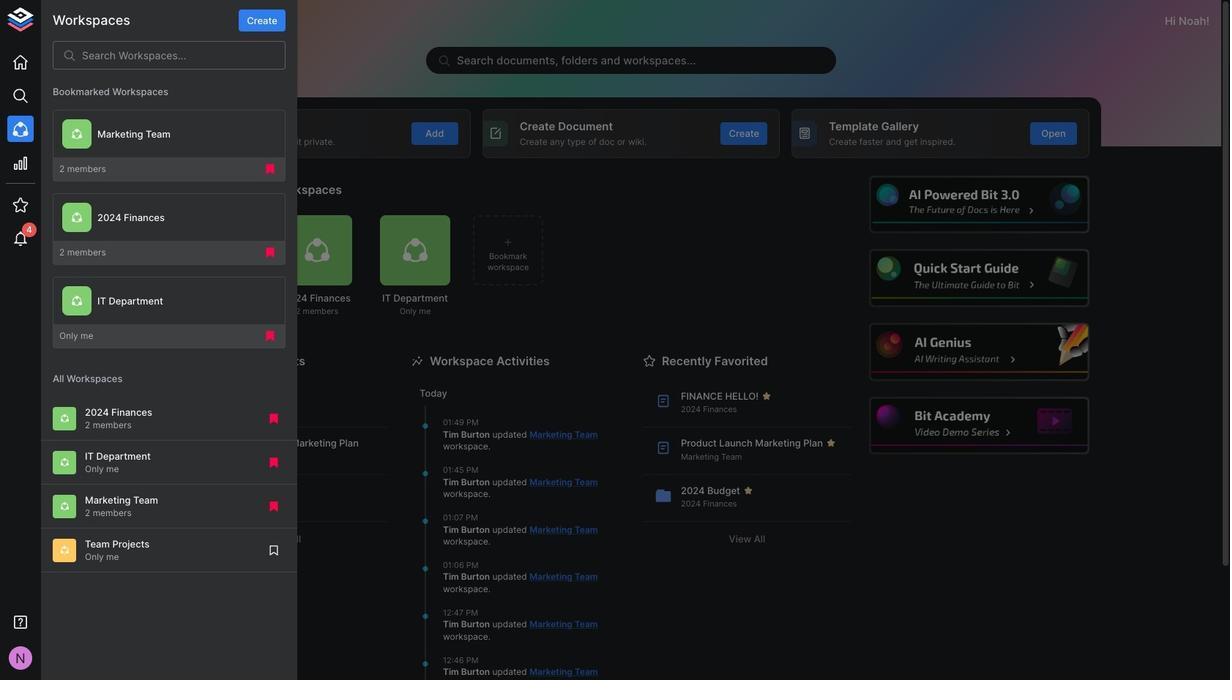Task type: locate. For each thing, give the bounding box(es) containing it.
remove bookmark image
[[264, 163, 277, 176], [264, 330, 277, 343], [267, 500, 281, 513]]

4 help image from the top
[[869, 397, 1090, 455]]

bookmark image
[[267, 544, 281, 557]]

2 vertical spatial remove bookmark image
[[267, 456, 281, 469]]

0 vertical spatial remove bookmark image
[[264, 163, 277, 176]]

1 vertical spatial remove bookmark image
[[264, 330, 277, 343]]

1 help image from the top
[[869, 175, 1090, 234]]

remove bookmark image
[[264, 246, 277, 259], [267, 412, 281, 425], [267, 456, 281, 469]]

Search Workspaces... text field
[[82, 41, 286, 70]]

help image
[[869, 175, 1090, 234], [869, 249, 1090, 307], [869, 323, 1090, 381], [869, 397, 1090, 455]]



Task type: describe. For each thing, give the bounding box(es) containing it.
2 vertical spatial remove bookmark image
[[267, 500, 281, 513]]

0 vertical spatial remove bookmark image
[[264, 246, 277, 259]]

2 help image from the top
[[869, 249, 1090, 307]]

1 vertical spatial remove bookmark image
[[267, 412, 281, 425]]

3 help image from the top
[[869, 323, 1090, 381]]



Task type: vqa. For each thing, say whether or not it's contained in the screenshot.
partners
no



